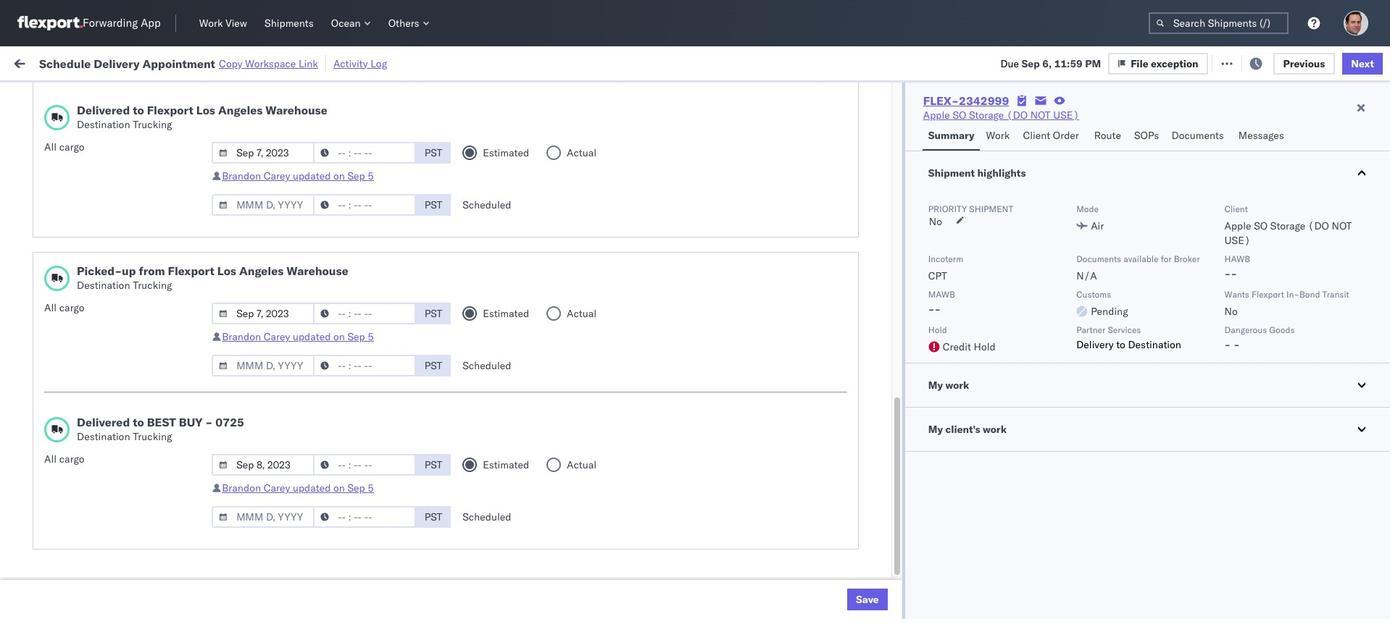 Task type: vqa. For each thing, say whether or not it's contained in the screenshot.
| 2 Filters Applied Filtered By:
no



Task type: locate. For each thing, give the bounding box(es) containing it.
0 vertical spatial flex-2177389
[[843, 441, 918, 454]]

pdt, up 6:00 pm pdt, aug 10, 2023
[[296, 473, 318, 486]]

2023 for 11:59 pm pdt, sep 14, 2023
[[359, 186, 384, 199]]

delivered inside delivered to flexport los angeles warehouse destination trucking
[[77, 103, 130, 117]]

2297584
[[874, 218, 918, 231], [874, 250, 918, 263]]

at inside button
[[105, 249, 115, 262]]

2 delivered from the top
[[77, 415, 130, 430]]

2 vertical spatial flex-2149764
[[843, 409, 918, 422]]

1 horizontal spatial flex-2342999
[[923, 94, 1009, 108]]

2 schedule pickup from los angeles international airport from the top
[[33, 561, 192, 588]]

2 01589824734 from the top
[[1041, 250, 1110, 263]]

available
[[1124, 254, 1159, 265]]

flexport down 'status : ready for work, blocked, in progress'
[[147, 103, 193, 117]]

work down credit
[[946, 379, 969, 392]]

pdt, left may
[[289, 154, 312, 167]]

0 vertical spatial 2177389
[[874, 441, 918, 454]]

flex-2177388 for 9:00 am pdt, aug 10, 2023
[[843, 345, 918, 358]]

brandon carey updated on sep 5 button up 6:00 pm pdt, aug 10, 2023
[[222, 482, 374, 495]]

2177388 for 6:00 pm pdt, aug 10, 2023
[[874, 505, 918, 518]]

2 2342347 from the top
[[874, 537, 918, 550]]

1 vertical spatial all
[[44, 302, 57, 315]]

1 confirm pickup from los angeles, ca from the top
[[33, 153, 206, 166]]

all for delivered to flexport los angeles warehouse
[[44, 141, 57, 154]]

pickup for first the confirm pickup from los angeles international airport link from the bottom
[[73, 529, 104, 542]]

estimated for delivered to flexport los angeles warehouse
[[483, 146, 529, 159]]

trucking down up at the top left of page
[[133, 279, 172, 292]]

2 2177388 from the top
[[874, 505, 918, 518]]

3 fcl from the top
[[500, 473, 518, 486]]

mmm d, yyyy text field down 12:00
[[212, 507, 315, 528]]

air for 11:59 pm pdt, sep 11, 2023
[[467, 537, 481, 550]]

schedule delivery appointment button for flex-2149764
[[33, 408, 178, 424]]

brandon carey updated on sep 5 down 8:30 am pdt, may 23, 2023
[[222, 170, 374, 183]]

3 ocean fcl from the top
[[467, 473, 518, 486]]

10, up the 15,
[[340, 441, 356, 454]]

summary button
[[923, 123, 980, 151]]

flex-2345290 button
[[819, 565, 921, 585], [819, 565, 921, 585]]

schedule delivery appointment link for flex-2177389
[[33, 440, 178, 454]]

no down the wants
[[1225, 305, 1238, 318]]

pm down 6:00 pm pdt, aug 10, 2023
[[276, 537, 292, 550]]

cosu39480284
[[1041, 122, 1120, 135], [1041, 154, 1120, 167], [1041, 409, 1120, 422]]

client for apple
[[1225, 204, 1248, 215]]

updated for warehouse
[[293, 170, 331, 183]]

2 vertical spatial brandon carey updated on sep 5
[[222, 482, 374, 495]]

2 vertical spatial brandon carey updated on sep 5 button
[[222, 482, 374, 495]]

pdt, up 2:30 pm pdt, aug 12, 2023
[[295, 218, 318, 231]]

summary
[[928, 129, 975, 142]]

delivered left the 'best'
[[77, 415, 130, 430]]

2023 for 9:00 am pdt, aug 10, 2023
[[355, 345, 380, 358]]

2 confirm pickup from los angeles, ca button from the top
[[33, 344, 206, 360]]

to inside the partner services delivery to destination
[[1116, 339, 1126, 352]]

0 vertical spatial scheduled
[[463, 199, 511, 212]]

all cargo
[[44, 141, 84, 154], [44, 302, 84, 315], [44, 453, 84, 466]]

due sep 6, 11:59 pm
[[1001, 57, 1101, 70]]

3 updated from the top
[[293, 482, 331, 495]]

on
[[371, 56, 383, 69], [333, 170, 345, 183], [333, 331, 345, 344], [333, 482, 345, 495]]

work left view
[[199, 17, 223, 30]]

documents right sops button
[[1172, 129, 1224, 142]]

1 brandon carey updated on sep 5 from the top
[[222, 170, 374, 183]]

11 resize handle column header from the left
[[1353, 112, 1371, 620]]

2 confirm pickup from los angeles international airport link from the top
[[33, 528, 218, 557]]

0 vertical spatial schedule pickup from los angeles international airport button
[[33, 369, 218, 399]]

dangerous
[[1225, 325, 1267, 336]]

trucking inside delivered to flexport los angeles warehouse destination trucking
[[133, 118, 172, 131]]

highlights
[[978, 167, 1026, 180]]

1 carey from the top
[[264, 170, 290, 183]]

work down apple so storage (do not use) link
[[986, 129, 1010, 142]]

2 brandon from the top
[[222, 331, 261, 344]]

to inside the delivered to best buy - 0725 destination trucking
[[133, 415, 144, 430]]

schedule
[[39, 56, 91, 71], [33, 121, 76, 134], [33, 369, 76, 382], [33, 408, 76, 422], [33, 440, 76, 453], [33, 561, 76, 574]]

pdt, down 6:00 pm pdt, aug 10, 2023
[[295, 537, 318, 550]]

schedule pickup from los angeles international airport
[[33, 369, 192, 397], [33, 561, 192, 588]]

message (1)
[[211, 56, 271, 69]]

2 flex-2177388 from the top
[[843, 505, 918, 518]]

work for "work" button
[[986, 129, 1010, 142]]

2 all from the top
[[44, 302, 57, 315]]

resize handle column header
[[219, 112, 237, 620], [389, 112, 407, 620], [443, 112, 460, 620], [542, 112, 560, 620], [642, 112, 659, 620], [795, 112, 812, 620], [917, 112, 935, 620], [1017, 112, 1034, 620], [1208, 112, 1225, 620], [1307, 112, 1325, 620], [1353, 112, 1371, 620]]

2177388
[[874, 345, 918, 358], [874, 505, 918, 518]]

3 scheduled from the top
[[463, 511, 511, 524]]

file exception
[[1142, 56, 1210, 69], [1131, 57, 1199, 70]]

ca down delivered to flexport los angeles warehouse destination trucking
[[192, 153, 206, 166]]

1 flex-2342347 from the top
[[843, 377, 918, 390]]

client inside client order button
[[1023, 129, 1051, 142]]

batch action button
[[1286, 52, 1381, 74]]

aug down the '12:30 pm pdt, aug 12, 2023'
[[314, 250, 333, 263]]

1 vertical spatial no
[[929, 215, 942, 228]]

2 international from the top
[[33, 384, 92, 397]]

fcl
[[500, 154, 518, 167], [500, 441, 518, 454], [500, 473, 518, 486], [500, 505, 518, 518]]

1 vertical spatial am
[[270, 345, 287, 358]]

2 vertical spatial actual
[[567, 459, 597, 472]]

brandon carey updated on sep 5 button up 9:00 am pdt, aug 10, 2023
[[222, 331, 374, 344]]

2 actual from the top
[[567, 307, 597, 320]]

pdt,
[[289, 154, 312, 167], [295, 186, 318, 199], [295, 218, 318, 231], [288, 250, 311, 263], [289, 345, 312, 358], [295, 377, 318, 390], [295, 441, 318, 454], [296, 473, 318, 486], [288, 505, 311, 518], [295, 537, 318, 550], [295, 569, 318, 582]]

pm right '12:30' on the top left
[[276, 218, 292, 231]]

1 vertical spatial 5
[[368, 331, 374, 344]]

2023 for 11:59 pm pdt, aug 29, 2023
[[360, 569, 385, 582]]

mawb --
[[928, 289, 955, 316]]

3 estimated from the top
[[483, 459, 529, 472]]

2 vertical spatial flexport
[[1252, 289, 1284, 300]]

0 horizontal spatial no
[[343, 90, 355, 100]]

trucking down work,
[[133, 118, 172, 131]]

2 ocean fcl from the top
[[467, 441, 518, 454]]

2 vertical spatial cosu39480284
[[1041, 409, 1120, 422]]

sep left 6,
[[1022, 57, 1040, 70]]

1 vertical spatial 2342999
[[874, 282, 918, 295]]

documents inside button
[[1172, 129, 1224, 142]]

2 pst from the top
[[425, 199, 443, 212]]

- inside the delivered to best buy - 0725 destination trucking
[[205, 415, 213, 430]]

1 2177388 from the top
[[874, 345, 918, 358]]

-- : -- -- text field up 14,
[[313, 142, 416, 164]]

hold up credit
[[928, 325, 947, 336]]

in
[[217, 90, 225, 100]]

pdt, for 2:30 pm pdt, aug 12, 2023
[[288, 250, 311, 263]]

2 vertical spatial carey
[[264, 482, 290, 495]]

ocean for 6:00 pm pdt, aug 10, 2023
[[467, 505, 497, 518]]

flex-2345290
[[843, 569, 918, 582]]

0 vertical spatial appointment
[[142, 56, 215, 71]]

pm for 11:59 pm pdt, sep 14, 2023
[[276, 186, 292, 199]]

mmm d, yyyy text field up the 6:00
[[212, 455, 315, 476]]

pickup for 'confirm pickup from los angeles, ca' link related to 9:00 am pdt, aug 10, 2023
[[73, 345, 104, 358]]

1 scheduled from the top
[[463, 199, 511, 212]]

confirm delivery for 12:00
[[33, 472, 110, 485]]

1 confirm pickup from los angeles international airport from the top
[[33, 274, 186, 301]]

0 vertical spatial brandon
[[222, 170, 261, 183]]

pm down 9:00 am pdt, aug 10, 2023
[[276, 377, 292, 390]]

schedule pickup from los angeles international airport link for first schedule pickup from los angeles international airport "button"
[[33, 369, 218, 398]]

1 vertical spatial flex-2342347
[[843, 537, 918, 550]]

2023 right the 15,
[[359, 473, 384, 486]]

-- : -- -- text field up 8,
[[313, 355, 416, 377]]

1 horizontal spatial client
[[1225, 204, 1248, 215]]

0 vertical spatial flex-2297584
[[843, 218, 918, 231]]

2 vertical spatial cargo
[[59, 453, 84, 466]]

aug for 6:00 pm pdt, aug 10, 2023
[[314, 505, 333, 518]]

mode
[[1077, 204, 1099, 215]]

2023 right 11,
[[359, 537, 384, 550]]

2023 for 11:59 pm pdt, sep 8, 2023
[[353, 377, 378, 390]]

3 pst from the top
[[425, 307, 443, 320]]

0 vertical spatial schedule delivery appointment
[[33, 408, 178, 422]]

2 vertical spatial no
[[1225, 305, 1238, 318]]

schedule pickup from los angeles international airport link
[[33, 369, 218, 398], [33, 560, 218, 589]]

flex-2177388 down flex-2329631
[[843, 345, 918, 358]]

0 vertical spatial client
[[1023, 129, 1051, 142]]

pdt, for 11:59 pm pdt, sep 11, 2023
[[295, 537, 318, 550]]

1 international from the top
[[33, 288, 92, 301]]

am for 12:00
[[276, 473, 293, 486]]

to left the 'best'
[[133, 415, 144, 430]]

01589824734 up the n/a
[[1041, 250, 1110, 263]]

2 horizontal spatial work
[[986, 129, 1010, 142]]

cargo
[[59, 141, 84, 154], [59, 302, 84, 315], [59, 453, 84, 466]]

1 brandon carey updated on sep 5 button from the top
[[222, 170, 374, 183]]

12:30 pm pdt, aug 12, 2023
[[246, 218, 385, 231]]

destination
[[77, 118, 130, 131], [77, 279, 130, 292], [1128, 339, 1182, 352], [77, 431, 130, 444]]

2 confirm pickup from los angeles, ca link from the top
[[33, 344, 206, 358]]

11:59
[[1055, 57, 1083, 70], [246, 186, 274, 199], [246, 377, 274, 390], [246, 441, 274, 454], [246, 537, 274, 550], [246, 569, 274, 582]]

appointment
[[142, 56, 215, 71], [119, 408, 178, 422], [119, 440, 178, 453]]

no
[[343, 90, 355, 100], [929, 215, 942, 228], [1225, 305, 1238, 318]]

brandon for 0725
[[222, 482, 261, 495]]

2 vertical spatial all cargo
[[44, 453, 84, 466]]

11:59 up 12:00
[[246, 441, 274, 454]]

ca left 9:00
[[192, 345, 206, 358]]

oct up the 12:00 am pdt, oct 15, 2023
[[320, 441, 338, 454]]

to down ready
[[133, 103, 144, 117]]

12, down the '12:30 pm pdt, aug 12, 2023'
[[336, 250, 351, 263]]

activity log
[[333, 57, 387, 70]]

2023 for 8:30 am pdt, may 23, 2023
[[356, 154, 381, 167]]

MMM D, YYYY text field
[[212, 142, 315, 164], [212, 507, 315, 528]]

-- : -- -- text field
[[313, 142, 416, 164], [313, 194, 416, 216], [313, 303, 416, 325], [313, 355, 416, 377]]

3 cargo from the top
[[59, 453, 84, 466]]

2 flex-2177389 from the top
[[843, 473, 918, 486]]

2 vertical spatial all
[[44, 453, 57, 466]]

progress
[[227, 90, 263, 100]]

pdt, down the 12:00 am pdt, oct 15, 2023
[[288, 505, 311, 518]]

pm down the 11:59 pm pdt, sep 11, 2023
[[276, 569, 292, 582]]

app
[[141, 16, 161, 30]]

3 5 from the top
[[368, 482, 374, 495]]

work right import on the top left of page
[[158, 56, 184, 69]]

2 brandon carey updated on sep 5 from the top
[[222, 331, 374, 344]]

flex-2177388
[[843, 345, 918, 358], [843, 505, 918, 518]]

1 confirm pickup from los angeles, ca link from the top
[[33, 153, 206, 167]]

pickup for 'confirm pickup from los angeles, ca' link corresponding to 8:30 am pdt, may 23, 2023
[[73, 153, 104, 166]]

confirm for confirm delivery link corresponding to 6:00 pm pdt, aug 10, 2023
[[33, 504, 70, 517]]

10, up 8,
[[336, 345, 352, 358]]

1 vertical spatial flex-2177389
[[843, 473, 918, 486]]

0 vertical spatial confirm pickup from los angeles, ca link
[[33, 153, 206, 167]]

2023 up 11,
[[354, 505, 379, 518]]

168 on track
[[350, 56, 409, 69]]

11:59 down 9:00
[[246, 377, 274, 390]]

1 estimated from the top
[[483, 146, 529, 159]]

mbl/mawb numbers
[[1041, 118, 1130, 129]]

1 flex-2177389 from the top
[[843, 441, 918, 454]]

confirm pickup from los angeles, ca button for 8:30 am pdt, may 23, 2023
[[33, 153, 206, 169]]

1 vertical spatial angeles,
[[150, 153, 190, 166]]

--
[[1041, 441, 1054, 454]]

confirm pickup from los angeles, ca link for 9:00 am pdt, aug 10, 2023
[[33, 344, 206, 358]]

15,
[[341, 473, 357, 486]]

-- : -- -- text field
[[313, 455, 416, 476], [313, 507, 416, 528]]

2 schedule pickup from los angeles international airport link from the top
[[33, 560, 218, 589]]

2023 for 2:30 pm pdt, aug 12, 2023
[[354, 250, 379, 263]]

documents inside "documents available for broker n/a"
[[1077, 254, 1122, 265]]

track
[[386, 56, 409, 69]]

work inside button
[[986, 129, 1010, 142]]

2 gvcu5265864 from the top
[[942, 441, 1013, 454]]

2 cosu39480284 from the top
[[1041, 154, 1120, 167]]

pdt, up the 12:00 am pdt, oct 15, 2023
[[295, 441, 318, 454]]

Search Work text field
[[902, 52, 1060, 74]]

3 2149764 from the top
[[874, 409, 918, 422]]

1 cargo from the top
[[59, 141, 84, 154]]

trucking inside the delivered to best buy - 0725 destination trucking
[[133, 431, 172, 444]]

1 2177389 from the top
[[874, 441, 918, 454]]

11:59 pm pdt, oct 10, 2023
[[246, 441, 384, 454]]

4 fcl from the top
[[500, 505, 518, 518]]

container
[[942, 112, 981, 123]]

2 vertical spatial work
[[986, 129, 1010, 142]]

confirm pickup from los angeles, ca button for 9:00 am pdt, aug 10, 2023
[[33, 344, 206, 360]]

0 vertical spatial work
[[199, 17, 223, 30]]

numbers left sops
[[1094, 118, 1130, 129]]

1 -- : -- -- text field from the top
[[313, 142, 416, 164]]

blocked,
[[178, 90, 215, 100]]

angeles, up the 'best'
[[150, 345, 190, 358]]

at left cfs on the top left of page
[[105, 249, 115, 262]]

brandon up the 6:00
[[222, 482, 261, 495]]

2 : from the left
[[337, 90, 339, 100]]

confirm pickup from los angeles, ca button
[[33, 153, 206, 169], [33, 344, 206, 360]]

2 flex-2297584 from the top
[[843, 250, 918, 263]]

schedule delivery appointment button
[[33, 408, 178, 424], [33, 440, 178, 456]]

flex-2177389 for 11:59 pm pdt, oct 10, 2023
[[843, 441, 918, 454]]

0 vertical spatial delivered
[[77, 103, 130, 117]]

work view link
[[193, 14, 253, 33]]

1 2297584 from the top
[[874, 218, 918, 231]]

oct for 10,
[[320, 441, 338, 454]]

my client's work button
[[905, 408, 1390, 452]]

flex-2177388 for 6:00 pm pdt, aug 10, 2023
[[843, 505, 918, 518]]

angeles, down delivered to flexport los angeles warehouse destination trucking
[[150, 153, 190, 166]]

1 vertical spatial 2149764
[[874, 154, 918, 167]]

1 vertical spatial confirm pickup from los angeles, ca button
[[33, 344, 206, 360]]

2149764 for confirm pickup from los angeles, ca
[[874, 154, 918, 167]]

0 vertical spatial hold
[[928, 325, 947, 336]]

1 vertical spatial brandon
[[222, 331, 261, 344]]

oct left the 15,
[[321, 473, 338, 486]]

1 vertical spatial flex-2177388
[[843, 505, 918, 518]]

flexport inside delivered to flexport los angeles warehouse destination trucking
[[147, 103, 193, 117]]

11:59 down the 6:00
[[246, 537, 274, 550]]

1 horizontal spatial my work
[[928, 379, 969, 392]]

1 confirm pickup from los angeles, ca button from the top
[[33, 153, 206, 169]]

12, down 14,
[[342, 218, 358, 231]]

1 vertical spatial to
[[1116, 339, 1126, 352]]

612
[[283, 56, 302, 69]]

3 mmm d, yyyy text field from the top
[[212, 355, 315, 377]]

2 scheduled from the top
[[463, 360, 511, 373]]

cosu9374018 for confirm pickup from los angeles, ca
[[942, 154, 1014, 167]]

pm up the 12:00 am pdt, oct 15, 2023
[[276, 441, 292, 454]]

1 vertical spatial brandon carey updated on sep 5 button
[[222, 331, 374, 344]]

1 ocean fcl from the top
[[467, 154, 518, 167]]

0 vertical spatial brandon carey updated on sep 5 button
[[222, 170, 374, 183]]

flex-2329631 button
[[819, 310, 921, 330], [819, 310, 921, 330]]

-- : -- -- text field down 11:59 pm pdt, oct 10, 2023
[[313, 455, 416, 476]]

-- : -- -- text field for third mmm d, yyyy text field from the bottom
[[313, 303, 416, 325]]

1 vertical spatial appointment
[[119, 408, 178, 422]]

1 vertical spatial schedule pickup from los angeles international airport button
[[33, 560, 218, 590]]

aug up 11:59 pm pdt, sep 8, 2023
[[315, 345, 334, 358]]

11:59 right 6,
[[1055, 57, 1083, 70]]

1 vertical spatial scheduled
[[463, 360, 511, 373]]

ca inside button
[[198, 121, 212, 134]]

to down services
[[1116, 339, 1126, 352]]

1 vertical spatial schedule delivery appointment link
[[33, 440, 178, 454]]

6:00
[[246, 505, 268, 518]]

0 vertical spatial confirm pickup from los angeles, ca button
[[33, 153, 206, 169]]

pm for 2:30 pm pdt, aug 12, 2023
[[270, 250, 286, 263]]

schedule inside schedule pickup from los angeles, ca link
[[33, 121, 76, 134]]

numbers inside mbl/mawb numbers button
[[1094, 118, 1130, 129]]

0 vertical spatial 2297584
[[874, 218, 918, 231]]

1 -- : -- -- text field from the top
[[313, 455, 416, 476]]

my work inside button
[[928, 379, 969, 392]]

8,
[[341, 377, 350, 390]]

appointment left buy
[[119, 408, 178, 422]]

1 vertical spatial gvcu5265864
[[942, 441, 1013, 454]]

3 brandon carey updated on sep 5 from the top
[[222, 482, 374, 495]]

1 brandon from the top
[[222, 170, 261, 183]]

1 vertical spatial documents
[[1077, 254, 1122, 265]]

0 vertical spatial confirm pickup from los angeles international airport link
[[33, 273, 218, 302]]

1 vertical spatial delivered
[[77, 415, 130, 430]]

on for delivered to best buy - 0725
[[333, 482, 345, 495]]

0 vertical spatial warehouse
[[266, 103, 328, 117]]

2023 for 12:30 pm pdt, aug 12, 2023
[[360, 218, 385, 231]]

dangerous goods - -
[[1225, 325, 1295, 352]]

0 horizontal spatial :
[[105, 90, 108, 100]]

flexport. image
[[17, 16, 83, 30]]

1 : from the left
[[105, 90, 108, 100]]

carey up the 6:00
[[264, 482, 290, 495]]

flex-2297584
[[843, 218, 918, 231], [843, 250, 918, 263]]

estimated for delivered to best buy - 0725
[[483, 459, 529, 472]]

brandon carey updated on sep 5
[[222, 170, 374, 183], [222, 331, 374, 344], [222, 482, 374, 495]]

2342347
[[874, 377, 918, 390], [874, 537, 918, 550]]

2023 right 29,
[[360, 569, 385, 582]]

schedule pickup from los angeles, ca button
[[33, 121, 212, 137]]

on for picked-up from flexport los angeles warehouse
[[333, 331, 345, 344]]

ca for 8:30 am pdt, may 23, 2023
[[192, 153, 206, 166]]

brandon carey updated on sep 5 button down 8:30 am pdt, may 23, 2023
[[222, 170, 374, 183]]

messages
[[1239, 129, 1284, 142]]

1 vertical spatial 12,
[[336, 250, 351, 263]]

2 fcl from the top
[[500, 441, 518, 454]]

2 estimated from the top
[[483, 307, 529, 320]]

updated down 8:30 am pdt, may 23, 2023
[[293, 170, 331, 183]]

updated
[[293, 170, 331, 183], [293, 331, 331, 344], [293, 482, 331, 495]]

: left ready
[[105, 90, 108, 100]]

2342347 down 2329631
[[874, 377, 918, 390]]

0 horizontal spatial at
[[105, 249, 115, 262]]

2342999 up container numbers button
[[959, 94, 1009, 108]]

los inside button
[[137, 121, 153, 134]]

-- : -- -- text field up 9:00 am pdt, aug 10, 2023
[[313, 303, 416, 325]]

scheduled for picked-up from flexport los angeles warehouse
[[463, 360, 511, 373]]

flex-2177389 button
[[819, 437, 921, 458], [819, 437, 921, 458], [819, 469, 921, 490], [819, 469, 921, 490]]

pdt, down 9:00 am pdt, aug 10, 2023
[[295, 377, 318, 390]]

0 vertical spatial oct
[[320, 441, 338, 454]]

1 vertical spatial confirm pickup from los angeles international airport link
[[33, 528, 218, 557]]

from inside schedule pickup from los angeles, ca link
[[113, 121, 134, 134]]

air for 2:30 pm pdt, aug 12, 2023
[[467, 250, 481, 263]]

1 schedule delivery appointment from the top
[[33, 408, 178, 422]]

:
[[105, 90, 108, 100], [337, 90, 339, 100]]

updated up 9:00 am pdt, aug 10, 2023
[[293, 331, 331, 344]]

2 cosu9374018 from the top
[[942, 154, 1014, 167]]

angeles inside delivered to flexport los angeles warehouse destination trucking
[[218, 103, 263, 117]]

0 vertical spatial schedule pickup from los angeles international airport
[[33, 369, 192, 397]]

no right snoozed
[[343, 90, 355, 100]]

documents for documents
[[1172, 129, 1224, 142]]

documents for documents available for broker n/a
[[1077, 254, 1122, 265]]

aug for 12:30 pm pdt, aug 12, 2023
[[320, 218, 339, 231]]

2 all cargo from the top
[[44, 302, 84, 315]]

upload proof of delivery link
[[33, 184, 145, 199]]

file
[[1142, 56, 1160, 69], [1131, 57, 1149, 70]]

use) inside client apple so storage (do not use) incoterm cpt
[[1225, 234, 1251, 247]]

confirm pickup from los angeles, ca for 8:30
[[33, 153, 206, 166]]

1 vertical spatial schedule delivery appointment
[[33, 440, 178, 453]]

cfs
[[117, 249, 136, 262]]

0 vertical spatial schedule delivery appointment button
[[33, 408, 178, 424]]

ready
[[111, 90, 137, 100]]

3 international from the top
[[33, 543, 92, 556]]

1 vertical spatial schedule pickup from los angeles international airport
[[33, 561, 192, 588]]

for inside "documents available for broker n/a"
[[1161, 254, 1172, 265]]

client inside client apple so storage (do not use) incoterm cpt
[[1225, 204, 1248, 215]]

3 brandon from the top
[[222, 482, 261, 495]]

workitem
[[16, 118, 54, 129]]

appointment for flex-2149764
[[119, 408, 178, 422]]

0 vertical spatial angeles,
[[156, 121, 195, 134]]

fcl for 11:59 pm pdt, oct 10, 2023
[[500, 441, 518, 454]]

2 vertical spatial estimated
[[483, 459, 529, 472]]

confirm pickup from los angeles international airport for second the confirm pickup from los angeles international airport link from the bottom
[[33, 274, 186, 301]]

am right the 8:30
[[270, 154, 287, 167]]

3 resize handle column header from the left
[[443, 112, 460, 620]]

on up 6:00 pm pdt, aug 10, 2023
[[333, 482, 345, 495]]

2 vertical spatial 2149764
[[874, 409, 918, 422]]

numbers for mbl/mawb numbers
[[1094, 118, 1130, 129]]

2 vertical spatial scheduled
[[463, 511, 511, 524]]

1 vertical spatial ca
[[192, 153, 206, 166]]

confirm pickup from los angeles international airport button
[[33, 273, 218, 303], [33, 528, 218, 559]]

2023 right 8,
[[353, 377, 378, 390]]

pdt, down 8:30 am pdt, may 23, 2023
[[295, 186, 318, 199]]

6 pst from the top
[[425, 511, 443, 524]]

brandon up 9:00
[[222, 331, 261, 344]]

2 vertical spatial updated
[[293, 482, 331, 495]]

partner
[[1077, 325, 1106, 336]]

ca down blocked,
[[198, 121, 212, 134]]

work
[[199, 17, 223, 30], [158, 56, 184, 69], [986, 129, 1010, 142]]

delivered down status on the left top of page
[[77, 103, 130, 117]]

1 vertical spatial 2297584
[[874, 250, 918, 263]]

trucking
[[133, 118, 172, 131], [133, 279, 172, 292], [133, 431, 172, 444]]

numbers inside container numbers
[[942, 124, 978, 135]]

01589824734 for 2:30 pm pdt, aug 12, 2023
[[1041, 250, 1110, 263]]

trucking down the 'best'
[[133, 431, 172, 444]]

pm for 6:00 pm pdt, aug 10, 2023
[[270, 505, 286, 518]]

(do inside client apple so storage (do not use) incoterm cpt
[[1308, 220, 1329, 233]]

confirm delivery link
[[33, 216, 110, 231], [30, 312, 107, 327], [33, 472, 110, 486], [33, 503, 110, 518]]

upload proof of delivery button
[[33, 184, 145, 200]]

0 vertical spatial carey
[[264, 170, 290, 183]]

0 vertical spatial confirm pickup from los angeles, ca
[[33, 153, 206, 166]]

1 vertical spatial at
[[105, 249, 115, 262]]

0 vertical spatial to
[[133, 103, 144, 117]]

1 vertical spatial schedule pickup from los angeles international airport link
[[33, 560, 218, 589]]

exception
[[1163, 56, 1210, 69], [1151, 57, 1199, 70]]

flex-2342348 button
[[819, 182, 921, 203], [819, 182, 921, 203]]

1 vertical spatial client
[[1225, 204, 1248, 215]]

numbers down container
[[942, 124, 978, 135]]

2 vertical spatial to
[[133, 415, 144, 430]]

1 vertical spatial 2342347
[[874, 537, 918, 550]]

MMM D, YYYY text field
[[212, 194, 315, 216], [212, 303, 315, 325], [212, 355, 315, 377], [212, 455, 315, 476]]

0 vertical spatial confirm pickup from los angeles international airport button
[[33, 273, 218, 303]]

brandon carey updated on sep 5 for 0725
[[222, 482, 374, 495]]

2149764
[[874, 122, 918, 135], [874, 154, 918, 167], [874, 409, 918, 422]]

1 cosu9374018 from the top
[[942, 122, 1014, 135]]

air for 11:59 pm pdt, aug 29, 2023
[[467, 569, 481, 582]]

warehouse down snoozed
[[266, 103, 328, 117]]

all
[[44, 141, 57, 154], [44, 302, 57, 315], [44, 453, 57, 466]]

1 schedule delivery appointment button from the top
[[33, 408, 178, 424]]

aug left 29,
[[320, 569, 339, 582]]

0 horizontal spatial work
[[41, 53, 79, 73]]

2023
[[356, 154, 381, 167], [359, 186, 384, 199], [360, 218, 385, 231], [354, 250, 379, 263], [355, 345, 380, 358], [353, 377, 378, 390], [358, 441, 384, 454], [359, 473, 384, 486], [354, 505, 379, 518], [359, 537, 384, 550], [360, 569, 385, 582]]

log
[[371, 57, 387, 70]]

work right client's
[[983, 423, 1007, 436]]

cosu9374018
[[942, 122, 1014, 135], [942, 154, 1014, 167], [942, 409, 1014, 422]]

3 all cargo from the top
[[44, 453, 84, 466]]

client up the hawb
[[1225, 204, 1248, 215]]

3 flex-2149764 from the top
[[843, 409, 918, 422]]

for left work,
[[139, 90, 151, 100]]

pickup inside button
[[79, 121, 110, 134]]

mmm d, yyyy text field down progress
[[212, 142, 315, 164]]

scheduled for delivered to best buy - 0725
[[463, 511, 511, 524]]

oct for 15,
[[321, 473, 338, 486]]

confirm for confirm delivery link corresponding to 12:00 am pdt, oct 15, 2023
[[33, 472, 70, 485]]

flexport inside wants flexport in-bond transit no
[[1252, 289, 1284, 300]]

warehouse down 2:30 pm pdt, aug 12, 2023
[[287, 264, 349, 278]]

1 vertical spatial -- : -- -- text field
[[313, 507, 416, 528]]

2 brandon carey updated on sep 5 button from the top
[[222, 331, 374, 344]]

1 horizontal spatial :
[[337, 90, 339, 100]]

2 cargo from the top
[[59, 302, 84, 315]]

0 vertical spatial schedule pickup from los angeles international airport link
[[33, 369, 218, 398]]

storage inside client apple so storage (do not use) incoterm cpt
[[1271, 220, 1306, 233]]

2 vertical spatial brandon
[[222, 482, 261, 495]]

delivered inside the delivered to best buy - 0725 destination trucking
[[77, 415, 130, 430]]

confirm pickup from los angeles international airport link
[[33, 273, 218, 302], [33, 528, 218, 557]]

angeles inside picked-up from flexport los angeles warehouse destination trucking
[[239, 264, 284, 278]]

2 -- : -- -- text field from the top
[[313, 194, 416, 216]]

0 vertical spatial 01589824734
[[1041, 218, 1110, 231]]

gvcu5265864 down mawb --
[[942, 345, 1013, 358]]

1 vertical spatial flexport
[[168, 264, 214, 278]]

5 for delivered to flexport los angeles warehouse
[[368, 170, 374, 183]]

0 vertical spatial am
[[270, 154, 287, 167]]

23,
[[338, 154, 353, 167]]

batch
[[1309, 56, 1337, 69]]

1 flex-2177388 from the top
[[843, 345, 918, 358]]

2023 right 14,
[[359, 186, 384, 199]]

: for snoozed
[[337, 90, 339, 100]]

mmm d, yyyy text field up '12:30' on the top left
[[212, 194, 315, 216]]

actual
[[567, 146, 597, 159], [567, 307, 597, 320], [567, 459, 597, 472]]

4 mmm d, yyyy text field from the top
[[212, 455, 315, 476]]

1 2342347 from the top
[[874, 377, 918, 390]]

2 flex-2342347 from the top
[[843, 537, 918, 550]]

2 confirm pickup from los angeles, ca from the top
[[33, 345, 206, 358]]

0 horizontal spatial hold
[[928, 325, 947, 336]]

2 -- : -- -- text field from the top
[[313, 507, 416, 528]]

angeles
[[218, 103, 263, 117], [239, 264, 284, 278], [150, 274, 186, 287], [156, 369, 192, 382], [150, 529, 186, 542], [156, 561, 192, 574]]

5 for delivered to best buy - 0725
[[368, 482, 374, 495]]

1 vertical spatial 10,
[[340, 441, 356, 454]]

1 vertical spatial trucking
[[133, 279, 172, 292]]

ocean fcl for 6:00 pm pdt, aug 10, 2023
[[467, 505, 518, 518]]

2 schedule delivery appointment from the top
[[33, 440, 178, 453]]

-- : -- -- text field up 11,
[[313, 507, 416, 528]]

pdt, for 11:59 pm pdt, sep 14, 2023
[[295, 186, 318, 199]]

confirm inside confirm arrival at cfs link
[[33, 249, 70, 262]]

batch action
[[1309, 56, 1371, 69]]

2177388 up 2345290
[[874, 505, 918, 518]]

1 horizontal spatial hold
[[974, 341, 996, 354]]

delivery inside the partner services delivery to destination
[[1077, 339, 1114, 352]]

file exception button
[[1120, 52, 1219, 74], [1120, 52, 1219, 74], [1108, 53, 1208, 74], [1108, 53, 1208, 74]]

0 vertical spatial flex-2342347
[[843, 377, 918, 390]]

4 ocean fcl from the top
[[467, 505, 518, 518]]

2 vertical spatial 5
[[368, 482, 374, 495]]

5 right the 15,
[[368, 482, 374, 495]]

cosu9374018 for schedule delivery appointment
[[942, 409, 1014, 422]]

confirm for 'confirm pickup from los angeles, ca' link corresponding to 8:30 am pdt, may 23, 2023
[[33, 153, 70, 166]]

5 for picked-up from flexport los angeles warehouse
[[368, 331, 374, 344]]

flexport left in-
[[1252, 289, 1284, 300]]

0 horizontal spatial documents
[[1077, 254, 1122, 265]]

trucking for flexport
[[133, 118, 172, 131]]

0 vertical spatial cosu9374018
[[942, 122, 1014, 135]]

confirm pickup from los angeles, ca link for 8:30 am pdt, may 23, 2023
[[33, 153, 206, 167]]

3 -- : -- -- text field from the top
[[313, 303, 416, 325]]

1 vertical spatial schedule delivery appointment button
[[33, 440, 178, 456]]

delivery
[[94, 56, 140, 71], [108, 185, 145, 198], [73, 217, 110, 230], [70, 313, 107, 326], [1077, 339, 1114, 352], [79, 408, 116, 422], [79, 440, 116, 453], [73, 472, 110, 485], [73, 504, 110, 517]]

flex-2342999 up flex-2329631
[[843, 282, 918, 295]]

brandon carey updated on sep 5 for angeles
[[222, 331, 374, 344]]

1 5 from the top
[[368, 170, 374, 183]]

schedule pickup from los angeles, ca
[[33, 121, 212, 134]]

flexport right up at the top left of page
[[168, 264, 214, 278]]

pickup
[[79, 121, 110, 134], [73, 153, 104, 166], [73, 274, 104, 287], [73, 345, 104, 358], [79, 369, 110, 382], [73, 529, 104, 542], [79, 561, 110, 574]]

11:59 for 11:59 pm pdt, sep 11, 2023
[[246, 537, 274, 550]]

to inside delivered to flexport los angeles warehouse destination trucking
[[133, 103, 144, 117]]

no down priority
[[929, 215, 942, 228]]



Task type: describe. For each thing, give the bounding box(es) containing it.
next button
[[1343, 53, 1383, 74]]

my for my work button
[[928, 379, 943, 392]]

my for my client's work button
[[928, 423, 943, 436]]

8:30 am pdt, may 23, 2023
[[246, 154, 381, 167]]

brandon for warehouse
[[222, 170, 261, 183]]

6,
[[1043, 57, 1052, 70]]

1 2149764 from the top
[[874, 122, 918, 135]]

-- : -- -- text field for second mmm d, yyyy text box from the top
[[313, 507, 416, 528]]

sops button
[[1129, 123, 1166, 151]]

destination inside delivered to flexport los angeles warehouse destination trucking
[[77, 118, 130, 131]]

shipment
[[928, 167, 975, 180]]

10 resize handle column header from the left
[[1307, 112, 1325, 620]]

4 pst from the top
[[425, 360, 443, 373]]

1 confirm pickup from los angeles international airport button from the top
[[33, 273, 218, 303]]

to for delivered to best buy - 0725
[[133, 415, 144, 430]]

my work button
[[905, 364, 1390, 407]]

n/a
[[1077, 270, 1097, 283]]

2285185
[[874, 601, 918, 614]]

work,
[[153, 90, 176, 100]]

actual for delivered to flexport los angeles warehouse
[[567, 146, 597, 159]]

carey for warehouse
[[264, 170, 290, 183]]

save
[[856, 594, 879, 607]]

11:59 for 11:59 pm pdt, sep 8, 2023
[[246, 377, 274, 390]]

-- : -- -- text field for 2nd mmm d, yyyy text field from the bottom
[[313, 355, 416, 377]]

brandon carey updated on sep 5 button for warehouse
[[222, 170, 374, 183]]

client order button
[[1017, 123, 1089, 151]]

sep left 11,
[[320, 537, 338, 550]]

10, for 9:00 am pdt, aug 10, 2023
[[336, 345, 352, 358]]

appointment for flex-2177389
[[119, 440, 178, 453]]

7 resize handle column header from the left
[[917, 112, 935, 620]]

los inside picked-up from flexport los angeles warehouse destination trucking
[[217, 264, 236, 278]]

: for status
[[105, 90, 108, 100]]

container numbers button
[[935, 109, 1020, 136]]

6:00 pm pdt, aug 10, 2023
[[246, 505, 379, 518]]

pdt, for 12:00 am pdt, oct 15, 2023
[[296, 473, 318, 486]]

client for order
[[1023, 129, 1051, 142]]

actual for delivered to best buy - 0725
[[567, 459, 597, 472]]

am for 9:00
[[270, 345, 287, 358]]

activity log button
[[333, 55, 387, 72]]

brandon carey updated on sep 5 button for angeles
[[222, 331, 374, 344]]

2 schedule pickup from los angeles international airport button from the top
[[33, 560, 218, 590]]

sep up 14,
[[348, 170, 365, 183]]

flexport inside picked-up from flexport los angeles warehouse destination trucking
[[168, 264, 214, 278]]

Search Shipments (/) text field
[[1149, 12, 1289, 34]]

others button
[[383, 14, 435, 33]]

no inside wants flexport in-bond transit no
[[1225, 305, 1238, 318]]

import work
[[123, 56, 184, 69]]

sep left 8,
[[320, 377, 338, 390]]

los inside delivered to flexport los angeles warehouse destination trucking
[[196, 103, 215, 117]]

ocean for 8:30 am pdt, may 23, 2023
[[467, 154, 497, 167]]

forwarding app
[[83, 16, 161, 30]]

2 resize handle column header from the left
[[389, 112, 407, 620]]

confirm delivery link for 6:00 pm pdt, aug 10, 2023
[[33, 503, 110, 518]]

customs
[[1077, 289, 1111, 300]]

11:59 for 11:59 pm pdt, oct 10, 2023
[[246, 441, 274, 454]]

sops
[[1134, 129, 1159, 142]]

12, for 12:30 pm pdt, aug 12, 2023
[[342, 218, 358, 231]]

pm for 12:30 pm pdt, aug 12, 2023
[[276, 218, 292, 231]]

2:30 pm pdt, aug 12, 2023
[[246, 250, 379, 263]]

confirm delivery link for 12:30 pm pdt, aug 12, 2023
[[33, 216, 110, 231]]

2177389 for 12:00 am pdt, oct 15, 2023
[[874, 473, 918, 486]]

hawb
[[1225, 254, 1251, 265]]

brandon carey updated on sep 5 button for 0725
[[222, 482, 374, 495]]

mbl/mawb numbers button
[[1034, 115, 1211, 130]]

goods
[[1269, 325, 1295, 336]]

schedule delivery appointment link for flex-2149764
[[33, 408, 178, 422]]

arrival
[[73, 249, 103, 262]]

2 vertical spatial work
[[983, 423, 1007, 436]]

1 confirm pickup from los angeles international airport link from the top
[[33, 273, 218, 302]]

0 horizontal spatial work
[[158, 56, 184, 69]]

5 pst from the top
[[425, 459, 443, 472]]

8 resize handle column header from the left
[[1017, 112, 1034, 620]]

pdt, for 8:30 am pdt, may 23, 2023
[[289, 154, 312, 167]]

delivered to best buy - 0725 destination trucking
[[77, 415, 244, 444]]

delivery inside button
[[108, 185, 145, 198]]

status : ready for work, blocked, in progress
[[79, 90, 263, 100]]

pickup for second the confirm pickup from los angeles international airport link from the bottom
[[73, 274, 104, 287]]

10, for 11:59 pm pdt, oct 10, 2023
[[340, 441, 356, 454]]

on right 168
[[371, 56, 383, 69]]

4 airport from the top
[[95, 575, 127, 588]]

actual for picked-up from flexport los angeles warehouse
[[567, 307, 597, 320]]

11:59 for 11:59 pm pdt, aug 29, 2023
[[246, 569, 274, 582]]

trucking inside picked-up from flexport los angeles warehouse destination trucking
[[133, 279, 172, 292]]

operator
[[1233, 118, 1267, 129]]

confirm arrival at cfs
[[33, 249, 136, 262]]

from inside picked-up from flexport los angeles warehouse destination trucking
[[139, 264, 165, 278]]

1 mmm d, yyyy text field from the top
[[212, 194, 315, 216]]

carey for 0725
[[264, 482, 290, 495]]

schedule pickup from los angeles international airport link for 1st schedule pickup from los angeles international airport "button" from the bottom of the page
[[33, 560, 218, 589]]

next
[[1351, 57, 1374, 70]]

documents available for broker n/a
[[1077, 254, 1200, 283]]

on for delivered to flexport los angeles warehouse
[[333, 170, 345, 183]]

pdt, for 6:00 pm pdt, aug 10, 2023
[[288, 505, 311, 518]]

am for 8:30
[[270, 154, 287, 167]]

work view
[[199, 17, 247, 30]]

cargo for delivered to flexport los angeles warehouse
[[59, 141, 84, 154]]

confirm arrival at cfs link
[[33, 248, 136, 263]]

0 vertical spatial my
[[14, 53, 38, 73]]

1 mmm d, yyyy text field from the top
[[212, 142, 315, 164]]

0 vertical spatial flex-2342999
[[923, 94, 1009, 108]]

flex-2342999 link
[[923, 94, 1009, 108]]

pdt, for 12:30 pm pdt, aug 12, 2023
[[295, 218, 318, 231]]

6 resize handle column header from the left
[[795, 112, 812, 620]]

2 confirm pickup from los angeles international airport button from the top
[[33, 528, 218, 559]]

confirm delivery button for 6:00 pm pdt, aug 10, 2023
[[33, 503, 110, 519]]

11:59 for 11:59 pm pdt, sep 14, 2023
[[246, 186, 274, 199]]

gvcu5265864 for 2177388
[[942, 345, 1013, 358]]

12:00 am pdt, oct 15, 2023
[[246, 473, 384, 486]]

workitem button
[[9, 115, 222, 130]]

0 vertical spatial at
[[305, 56, 314, 69]]

fcl for 8:30 am pdt, may 23, 2023
[[500, 154, 518, 167]]

shipments link
[[259, 14, 319, 33]]

aug for 2:30 pm pdt, aug 12, 2023
[[314, 250, 333, 263]]

work for work view
[[199, 17, 223, 30]]

612 at risk
[[283, 56, 333, 69]]

air for unknown
[[467, 314, 481, 327]]

12:30
[[246, 218, 274, 231]]

0 horizontal spatial 2342999
[[874, 282, 918, 295]]

client's
[[946, 423, 981, 436]]

pending
[[1091, 305, 1128, 318]]

forwarding
[[83, 16, 138, 30]]

status
[[79, 90, 105, 100]]

1 flex-2149764 from the top
[[843, 122, 918, 135]]

12:00
[[246, 473, 274, 486]]

aug for 9:00 am pdt, aug 10, 2023
[[315, 345, 334, 358]]

2177389 for 11:59 pm pdt, oct 10, 2023
[[874, 441, 918, 454]]

messages button
[[1233, 123, 1292, 151]]

4 international from the top
[[33, 575, 92, 588]]

destination inside picked-up from flexport los angeles warehouse destination trucking
[[77, 279, 130, 292]]

schedule pickup from los angeles, ca link
[[33, 121, 212, 135]]

unknown
[[246, 314, 291, 327]]

so inside client apple so storage (do not use) incoterm cpt
[[1254, 220, 1268, 233]]

shipment highlights button
[[905, 152, 1390, 195]]

1 pst from the top
[[425, 146, 443, 159]]

forwarding app link
[[17, 16, 161, 30]]

pdt, for 11:59 pm pdt, oct 10, 2023
[[295, 441, 318, 454]]

confirm delivery button for 12:30 pm pdt, aug 12, 2023
[[33, 216, 110, 232]]

all for picked-up from flexport los angeles warehouse
[[44, 302, 57, 315]]

fcl for 6:00 pm pdt, aug 10, 2023
[[500, 505, 518, 518]]

mawb
[[928, 289, 955, 300]]

1 resize handle column header from the left
[[219, 112, 237, 620]]

2023 for 11:59 pm pdt, sep 11, 2023
[[359, 537, 384, 550]]

ocean for 11:59 pm pdt, oct 10, 2023
[[467, 441, 497, 454]]

confirm delivery link for 12:00 am pdt, oct 15, 2023
[[33, 472, 110, 486]]

9 resize handle column header from the left
[[1208, 112, 1225, 620]]

0 vertical spatial 2342999
[[959, 94, 1009, 108]]

2329631
[[874, 314, 918, 327]]

pdt, for 11:59 pm pdt, aug 29, 2023
[[295, 569, 318, 582]]

(1)
[[252, 56, 271, 69]]

pdt, for 11:59 pm pdt, sep 8, 2023
[[295, 377, 318, 390]]

priority
[[928, 204, 967, 215]]

2:30
[[246, 250, 268, 263]]

previous button
[[1273, 53, 1335, 74]]

pm right 6,
[[1085, 57, 1101, 70]]

2177388 for 9:00 am pdt, aug 10, 2023
[[874, 345, 918, 358]]

2342348
[[874, 186, 918, 199]]

all cargo for delivered to best buy - 0725
[[44, 453, 84, 466]]

5 resize handle column header from the left
[[642, 112, 659, 620]]

0 vertical spatial for
[[139, 90, 151, 100]]

confirm for confirm delivery link related to 12:30 pm pdt, aug 12, 2023
[[33, 217, 70, 230]]

sep up 9:00 am pdt, aug 10, 2023
[[348, 331, 365, 344]]

not inside client apple so storage (do not use) incoterm cpt
[[1332, 220, 1352, 233]]

route
[[1094, 129, 1121, 142]]

confirm for 'confirm pickup from los angeles, ca' link related to 9:00 am pdt, aug 10, 2023
[[33, 345, 70, 358]]

1 vertical spatial work
[[946, 379, 969, 392]]

ocean inside button
[[331, 17, 361, 30]]

flex-2149764 for confirm pickup from los angeles, ca
[[843, 154, 918, 167]]

1 flex-2297584 from the top
[[843, 218, 918, 231]]

destination inside the delivered to best buy - 0725 destination trucking
[[77, 431, 130, 444]]

schedule delivery appointment button for flex-2177389
[[33, 440, 178, 456]]

previous
[[1283, 57, 1325, 70]]

12, for 2:30 pm pdt, aug 12, 2023
[[336, 250, 351, 263]]

order
[[1053, 129, 1079, 142]]

1 cosu39480284 from the top
[[1041, 122, 1120, 135]]

shipment highlights
[[928, 167, 1026, 180]]

2 mmm d, yyyy text field from the top
[[212, 507, 315, 528]]

client order
[[1023, 129, 1079, 142]]

warehouse inside delivered to flexport los angeles warehouse destination trucking
[[266, 103, 328, 117]]

angeles, inside button
[[156, 121, 195, 134]]

apple so storage (do not use) link
[[923, 108, 1079, 123]]

filtered by:
[[14, 89, 66, 102]]

gvcu5265864 for 2177389
[[942, 441, 1013, 454]]

schedule pickup from los angeles international airport for first schedule pickup from los angeles international airport "button"
[[33, 369, 192, 397]]

view
[[226, 17, 247, 30]]

buy
[[179, 415, 203, 430]]

confirm delivery for 12:30
[[33, 217, 110, 230]]

4 resize handle column header from the left
[[542, 112, 560, 620]]

warehouse inside picked-up from flexport los angeles warehouse destination trucking
[[287, 264, 349, 278]]

estimated for picked-up from flexport los angeles warehouse
[[483, 307, 529, 320]]

10, for 6:00 pm pdt, aug 10, 2023
[[336, 505, 351, 518]]

schedule delivery appointment for flex-2149764
[[33, 408, 178, 422]]

best
[[147, 415, 176, 430]]

may
[[315, 154, 335, 167]]

3 airport from the top
[[95, 543, 127, 556]]

ocean button
[[325, 14, 377, 33]]

upload proof of delivery
[[33, 185, 145, 198]]

0 vertical spatial no
[[343, 90, 355, 100]]

sep up 6:00 pm pdt, aug 10, 2023
[[348, 482, 365, 495]]

1 vertical spatial hold
[[974, 341, 996, 354]]

mbl/mawb
[[1041, 118, 1092, 129]]

credit
[[943, 341, 971, 354]]

broker
[[1174, 254, 1200, 265]]

to for delivered to flexport los angeles warehouse
[[133, 103, 144, 117]]

2 airport from the top
[[95, 384, 127, 397]]

1 horizontal spatial no
[[929, 215, 942, 228]]

message
[[211, 56, 252, 69]]

01589824734 for 12:30 pm pdt, aug 12, 2023
[[1041, 218, 1110, 231]]

168
[[350, 56, 369, 69]]

sep left 14,
[[320, 186, 338, 199]]

filtered
[[14, 89, 50, 102]]

destination inside the partner services delivery to destination
[[1128, 339, 1182, 352]]

0 horizontal spatial my work
[[14, 53, 79, 73]]

pm for 11:59 pm pdt, sep 11, 2023
[[276, 537, 292, 550]]

apple inside client apple so storage (do not use) incoterm cpt
[[1225, 220, 1252, 233]]

1 airport from the top
[[95, 288, 127, 301]]

up
[[122, 264, 136, 278]]

schedule pickup from los angeles international airport for 1st schedule pickup from los angeles international airport "button" from the bottom of the page
[[33, 561, 192, 588]]

workspace
[[245, 57, 296, 70]]

air for 11:59 pm pdt, sep 8, 2023
[[467, 377, 481, 390]]

2 2297584 from the top
[[874, 250, 918, 263]]

shipments
[[265, 17, 314, 30]]

credit hold
[[943, 341, 996, 354]]

pm for 11:59 pm pdt, oct 10, 2023
[[276, 441, 292, 454]]

2 mmm d, yyyy text field from the top
[[212, 303, 315, 325]]

1 schedule pickup from los angeles international airport button from the top
[[33, 369, 218, 399]]

use) inside apple so storage (do not use) link
[[1053, 109, 1079, 122]]

flex-2177389 for 12:00 am pdt, oct 15, 2023
[[843, 473, 918, 486]]

1 vertical spatial flex-2342999
[[843, 282, 918, 295]]

2023 for 11:59 pm pdt, oct 10, 2023
[[358, 441, 384, 454]]

documents button
[[1166, 123, 1233, 151]]

incoterm
[[928, 254, 963, 265]]



